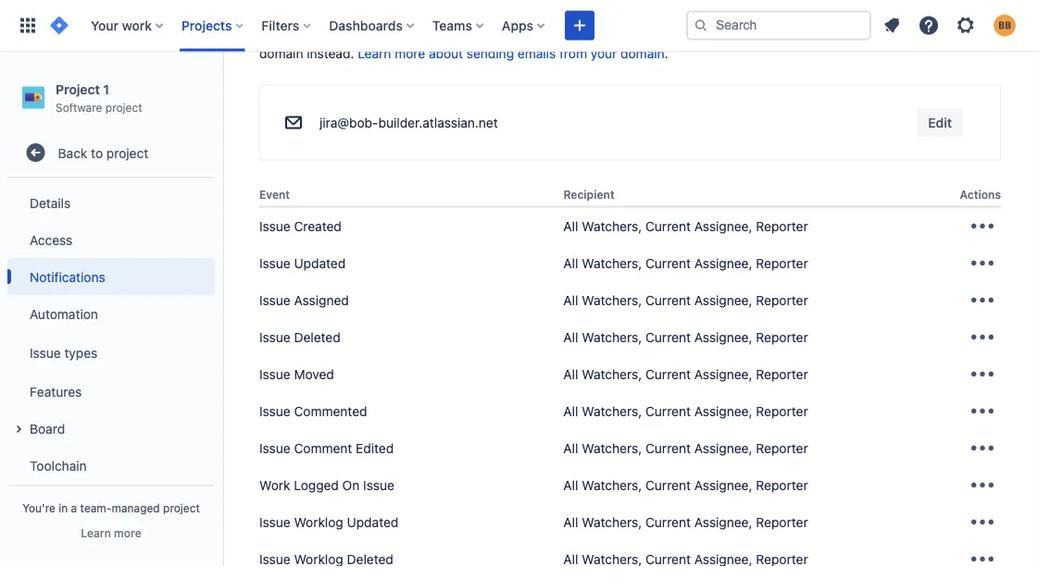 Task type: describe. For each thing, give the bounding box(es) containing it.
features
[[30, 384, 82, 399]]

settings image
[[955, 14, 977, 37]]

this
[[394, 27, 415, 43]]

projects button
[[176, 11, 250, 40]]

all for work logged on issue
[[563, 478, 578, 494]]

issue commented
[[259, 404, 367, 420]]

issue for issue moved
[[259, 367, 290, 383]]

learn more
[[81, 527, 141, 540]]

to
[[91, 145, 103, 160]]

project inside notification emails for this project can be sent directly from jira software, or you can use a custom email with your own domain instead.
[[419, 27, 461, 43]]

issue deleted
[[259, 330, 341, 346]]

current for issue moved
[[645, 367, 691, 383]]

your profile and settings image
[[994, 14, 1016, 37]]

jira@bob-
[[319, 115, 378, 131]]

learn more about sending emails from your domain .
[[358, 46, 668, 61]]

all watchers, current assignee, reporter for issue moved
[[563, 367, 808, 383]]

watchers, for issue worklog updated
[[582, 515, 642, 531]]

all watchers, current assignee, reporter for issue commented
[[563, 404, 808, 420]]

all for issue assigned
[[563, 293, 578, 309]]

toolchain
[[30, 458, 87, 473]]

teams button
[[427, 11, 491, 40]]

back
[[58, 145, 87, 160]]

commented
[[294, 404, 367, 420]]

a inside notification emails for this project can be sent directly from jira software, or you can use a custom email with your own domain instead.
[[794, 27, 801, 43]]

reporter for issue worklog updated
[[756, 515, 808, 531]]

own
[[945, 27, 970, 43]]

reporter for work logged on issue
[[756, 478, 808, 494]]

watchers, for issue assigned
[[582, 293, 642, 309]]

work logged on issue
[[259, 478, 394, 494]]

4 notification actions image from the top
[[968, 546, 997, 567]]

work
[[259, 478, 290, 494]]

.
[[665, 46, 668, 61]]

reporter for issue commented
[[756, 404, 808, 420]]

2 can from the left
[[744, 27, 765, 43]]

issue for issue updated
[[259, 256, 290, 271]]

watchers, for issue deleted
[[582, 330, 642, 346]]

you
[[719, 27, 740, 43]]

current for issue updated
[[645, 256, 691, 271]]

your
[[91, 18, 119, 33]]

project
[[56, 81, 100, 97]]

notification actions image for work logged on issue
[[968, 472, 997, 501]]

builder.atlassian.net
[[378, 115, 498, 131]]

assignee, for issue created
[[694, 219, 752, 234]]

project 1 software project
[[56, 81, 142, 114]]

project right 'managed'
[[163, 502, 200, 515]]

current for issue deleted
[[645, 330, 691, 346]]

issue for issue comment edited
[[259, 441, 290, 457]]

board
[[30, 421, 65, 436]]

notification actions image for issue deleted
[[968, 323, 997, 353]]

access
[[30, 232, 73, 248]]

event
[[259, 188, 290, 201]]

notification actions image for issue moved
[[968, 360, 997, 390]]

notifications link
[[7, 259, 215, 296]]

jira@bob-builder.atlassian.net
[[319, 115, 498, 131]]

issue for issue created
[[259, 219, 290, 234]]

all watchers, current assignee, reporter for issue comment edited
[[563, 441, 808, 457]]

current for issue commented
[[645, 404, 691, 420]]

details link
[[7, 184, 215, 222]]

more for learn more about sending emails from your domain .
[[395, 46, 425, 61]]

instead.
[[307, 46, 354, 61]]

in
[[59, 502, 68, 515]]

all watchers, current assignee, reporter for issue deleted
[[563, 330, 808, 346]]

issue for issue assigned
[[259, 293, 290, 309]]

notification actions image for issue commented
[[968, 397, 997, 427]]

current for issue worklog updated
[[645, 515, 691, 531]]

back to project link
[[7, 134, 215, 172]]

edit button
[[917, 108, 963, 138]]

learn for learn more about sending emails from your domain .
[[358, 46, 391, 61]]

1 can from the left
[[464, 27, 486, 43]]

notification
[[259, 27, 328, 43]]

issue assigned
[[259, 293, 349, 309]]

sent
[[508, 27, 534, 43]]

moved
[[294, 367, 334, 383]]

for
[[374, 27, 390, 43]]

assignee, for issue assigned
[[694, 293, 752, 309]]

watchers, for issue created
[[582, 219, 642, 234]]

issue types
[[30, 345, 97, 361]]

project inside project 1 software project
[[105, 101, 142, 114]]

0 horizontal spatial a
[[71, 502, 77, 515]]

email
[[852, 27, 884, 43]]

dashboards button
[[323, 11, 421, 40]]

issue types link
[[7, 333, 215, 373]]

create image
[[569, 14, 591, 37]]

0 vertical spatial updated
[[294, 256, 346, 271]]

all for issue commented
[[563, 404, 578, 420]]

automation link
[[7, 296, 215, 333]]

about
[[429, 46, 463, 61]]

or
[[703, 27, 715, 43]]

be
[[490, 27, 505, 43]]

emails inside notification emails for this project can be sent directly from jira software, or you can use a custom email with your own domain instead.
[[332, 27, 370, 43]]

all watchers, current assignee, reporter for issue assigned
[[563, 293, 808, 309]]

details
[[30, 195, 71, 210]]

managed
[[112, 502, 160, 515]]

learn for learn more
[[81, 527, 111, 540]]

comment
[[294, 441, 352, 457]]

all for issue comment edited
[[563, 441, 578, 457]]

all for issue updated
[[563, 256, 578, 271]]

banner containing your work
[[0, 0, 1038, 52]]

group containing details
[[7, 179, 215, 527]]

issue for issue worklog updated
[[259, 515, 290, 531]]

sending
[[467, 46, 514, 61]]

worklog
[[294, 515, 343, 531]]

features link
[[7, 373, 215, 410]]

1
[[103, 81, 109, 97]]

access link
[[7, 222, 215, 259]]

apps button
[[496, 11, 552, 40]]

recipient
[[563, 188, 615, 201]]

current for issue created
[[645, 219, 691, 234]]

domain inside notification emails for this project can be sent directly from jira software, or you can use a custom email with your own domain instead.
[[259, 46, 303, 61]]

search image
[[694, 18, 708, 33]]

watchers, for issue updated
[[582, 256, 642, 271]]

appswitcher icon image
[[17, 14, 39, 37]]

issue for issue commented
[[259, 404, 290, 420]]

issue for issue types
[[30, 345, 61, 361]]

2 domain from the left
[[621, 46, 665, 61]]



Task type: vqa. For each thing, say whether or not it's contained in the screenshot.
3.8 / 4
no



Task type: locate. For each thing, give the bounding box(es) containing it.
issue worklog updated
[[259, 515, 399, 531]]

4 current from the top
[[645, 330, 691, 346]]

filters button
[[256, 11, 318, 40]]

6 reporter from the top
[[756, 404, 808, 420]]

teams
[[432, 18, 472, 33]]

2 all from the top
[[563, 256, 578, 271]]

0 horizontal spatial emails
[[332, 27, 370, 43]]

work
[[122, 18, 152, 33]]

0 horizontal spatial more
[[114, 527, 141, 540]]

4 watchers, from the top
[[582, 330, 642, 346]]

4 all watchers, current assignee, reporter from the top
[[563, 330, 808, 346]]

reporter for issue assigned
[[756, 293, 808, 309]]

all watchers, current assignee, reporter
[[563, 219, 808, 234], [563, 256, 808, 271], [563, 293, 808, 309], [563, 330, 808, 346], [563, 367, 808, 383], [563, 404, 808, 420], [563, 441, 808, 457], [563, 478, 808, 494], [563, 515, 808, 531]]

learn more button
[[81, 526, 141, 541]]

domain down jira
[[621, 46, 665, 61]]

help image
[[918, 14, 940, 37]]

issue left types
[[30, 345, 61, 361]]

issue right on
[[363, 478, 394, 494]]

1 horizontal spatial a
[[794, 27, 801, 43]]

2 all watchers, current assignee, reporter from the top
[[563, 256, 808, 271]]

notification actions image for issue comment edited
[[968, 434, 997, 464]]

software,
[[642, 27, 699, 43]]

emails
[[332, 27, 370, 43], [518, 46, 556, 61]]

issue comment edited
[[259, 441, 394, 457]]

3 all watchers, current assignee, reporter from the top
[[563, 293, 808, 309]]

1 reporter from the top
[[756, 219, 808, 234]]

more for learn more
[[114, 527, 141, 540]]

all watchers, current assignee, reporter for issue updated
[[563, 256, 808, 271]]

3 assignee, from the top
[[694, 293, 752, 309]]

watchers, for work logged on issue
[[582, 478, 642, 494]]

updated down on
[[347, 515, 399, 531]]

updated up assigned
[[294, 256, 346, 271]]

all for issue created
[[563, 219, 578, 234]]

1 horizontal spatial more
[[395, 46, 425, 61]]

automation
[[30, 306, 98, 322]]

8 watchers, from the top
[[582, 478, 642, 494]]

all for issue moved
[[563, 367, 578, 383]]

5 all watchers, current assignee, reporter from the top
[[563, 367, 808, 383]]

your work
[[91, 18, 152, 33]]

more
[[395, 46, 425, 61], [114, 527, 141, 540]]

directly
[[538, 27, 582, 43]]

all for issue deleted
[[563, 330, 578, 346]]

software
[[56, 101, 102, 114]]

assignee,
[[694, 219, 752, 234], [694, 256, 752, 271], [694, 293, 752, 309], [694, 330, 752, 346], [694, 367, 752, 383], [694, 404, 752, 420], [694, 441, 752, 457], [694, 478, 752, 494], [694, 515, 752, 531]]

5 reporter from the top
[[756, 367, 808, 383]]

3 reporter from the top
[[756, 293, 808, 309]]

from left jira
[[586, 27, 613, 43]]

5 all from the top
[[563, 367, 578, 383]]

2 assignee, from the top
[[694, 256, 752, 271]]

7 all from the top
[[563, 441, 578, 457]]

watchers,
[[582, 219, 642, 234], [582, 256, 642, 271], [582, 293, 642, 309], [582, 330, 642, 346], [582, 367, 642, 383], [582, 404, 642, 420], [582, 441, 642, 457], [582, 478, 642, 494], [582, 515, 642, 531]]

4 all from the top
[[563, 330, 578, 346]]

assignee, for issue updated
[[694, 256, 752, 271]]

2 current from the top
[[645, 256, 691, 271]]

watchers, for issue commented
[[582, 404, 642, 420]]

banner
[[0, 0, 1038, 52]]

issue inside 'group'
[[30, 345, 61, 361]]

6 all watchers, current assignee, reporter from the top
[[563, 404, 808, 420]]

1 horizontal spatial domain
[[621, 46, 665, 61]]

4 notification actions image from the top
[[968, 323, 997, 353]]

7 watchers, from the top
[[582, 441, 642, 457]]

1 horizontal spatial emails
[[518, 46, 556, 61]]

0 horizontal spatial can
[[464, 27, 486, 43]]

assigned
[[294, 293, 349, 309]]

use
[[769, 27, 790, 43]]

issue down work
[[259, 515, 290, 531]]

created
[[294, 219, 342, 234]]

9 all watchers, current assignee, reporter from the top
[[563, 515, 808, 531]]

assignee, for issue moved
[[694, 367, 752, 383]]

1 all watchers, current assignee, reporter from the top
[[563, 219, 808, 234]]

a right use
[[794, 27, 801, 43]]

jira software image
[[48, 14, 70, 37]]

8 current from the top
[[645, 478, 691, 494]]

edited
[[356, 441, 394, 457]]

3 current from the top
[[645, 293, 691, 309]]

from inside notification emails for this project can be sent directly from jira software, or you can use a custom email with your own domain instead.
[[586, 27, 613, 43]]

2 notification actions image from the top
[[968, 472, 997, 501]]

issue down issue created
[[259, 256, 290, 271]]

6 notification actions image from the top
[[968, 434, 997, 464]]

you're
[[22, 502, 55, 515]]

team-
[[80, 502, 112, 515]]

7 current from the top
[[645, 441, 691, 457]]

5 current from the top
[[645, 367, 691, 383]]

1 notification actions image from the top
[[968, 212, 997, 242]]

apps
[[502, 18, 533, 33]]

9 assignee, from the top
[[694, 515, 752, 531]]

9 reporter from the top
[[756, 515, 808, 531]]

logged
[[294, 478, 339, 494]]

9 current from the top
[[645, 515, 691, 531]]

8 all watchers, current assignee, reporter from the top
[[563, 478, 808, 494]]

1 current from the top
[[645, 219, 691, 234]]

6 assignee, from the top
[[694, 404, 752, 420]]

1 vertical spatial updated
[[347, 515, 399, 531]]

with
[[887, 27, 912, 43]]

0 horizontal spatial domain
[[259, 46, 303, 61]]

project up "about"
[[419, 27, 461, 43]]

projects
[[181, 18, 232, 33]]

Search field
[[686, 11, 871, 40]]

a right in at the bottom left
[[71, 502, 77, 515]]

issue up work
[[259, 441, 290, 457]]

assignee, for issue worklog updated
[[694, 515, 752, 531]]

learn
[[358, 46, 391, 61], [81, 527, 111, 540]]

assignee, for work logged on issue
[[694, 478, 752, 494]]

current for work logged on issue
[[645, 478, 691, 494]]

all watchers, current assignee, reporter for issue created
[[563, 219, 808, 234]]

3 watchers, from the top
[[582, 293, 642, 309]]

4 assignee, from the top
[[694, 330, 752, 346]]

1 vertical spatial a
[[71, 502, 77, 515]]

9 all from the top
[[563, 515, 578, 531]]

3 notification actions image from the top
[[968, 509, 997, 538]]

0 vertical spatial a
[[794, 27, 801, 43]]

2 notification actions image from the top
[[968, 249, 997, 279]]

email icon image
[[282, 112, 305, 134]]

updated
[[294, 256, 346, 271], [347, 515, 399, 531]]

6 current from the top
[[645, 404, 691, 420]]

notification actions image
[[968, 212, 997, 242], [968, 249, 997, 279], [968, 286, 997, 316], [968, 323, 997, 353], [968, 397, 997, 427], [968, 434, 997, 464]]

2 watchers, from the top
[[582, 256, 642, 271]]

1 vertical spatial learn
[[81, 527, 111, 540]]

project
[[419, 27, 461, 43], [105, 101, 142, 114], [106, 145, 148, 160], [163, 502, 200, 515]]

1 horizontal spatial learn
[[358, 46, 391, 61]]

1 notification actions image from the top
[[968, 360, 997, 390]]

board button
[[7, 410, 215, 447]]

0 vertical spatial emails
[[332, 27, 370, 43]]

your
[[916, 27, 942, 43], [591, 46, 617, 61]]

1 horizontal spatial your
[[916, 27, 942, 43]]

3 all from the top
[[563, 293, 578, 309]]

1 vertical spatial more
[[114, 527, 141, 540]]

all watchers, current assignee, reporter for work logged on issue
[[563, 478, 808, 494]]

7 all watchers, current assignee, reporter from the top
[[563, 441, 808, 457]]

7 assignee, from the top
[[694, 441, 752, 457]]

1 vertical spatial your
[[591, 46, 617, 61]]

issue updated
[[259, 256, 346, 271]]

issue down event
[[259, 219, 290, 234]]

issue left moved at the left bottom
[[259, 367, 290, 383]]

9 watchers, from the top
[[582, 515, 642, 531]]

0 horizontal spatial learn
[[81, 527, 111, 540]]

reporter for issue comment edited
[[756, 441, 808, 457]]

domain
[[259, 46, 303, 61], [621, 46, 665, 61]]

notification emails for this project can be sent directly from jira software, or you can use a custom email with your own domain instead.
[[259, 27, 970, 61]]

jira software image
[[48, 14, 70, 37]]

notification actions image for issue created
[[968, 212, 997, 242]]

3 notification actions image from the top
[[968, 286, 997, 316]]

dashboards
[[329, 18, 403, 33]]

learn inside button
[[81, 527, 111, 540]]

group
[[7, 179, 215, 527]]

learn down team-
[[81, 527, 111, 540]]

1 all from the top
[[563, 219, 578, 234]]

watchers, for issue moved
[[582, 367, 642, 383]]

assignee, for issue comment edited
[[694, 441, 752, 457]]

project right to
[[106, 145, 148, 160]]

5 assignee, from the top
[[694, 367, 752, 383]]

more inside button
[[114, 527, 141, 540]]

you're in a team-managed project
[[22, 502, 200, 515]]

issue up issue deleted
[[259, 293, 290, 309]]

more down 'managed'
[[114, 527, 141, 540]]

actions
[[960, 188, 1001, 201]]

your down jira
[[591, 46, 617, 61]]

6 watchers, from the top
[[582, 404, 642, 420]]

primary element
[[11, 0, 686, 51]]

all watchers, current assignee, reporter for issue worklog updated
[[563, 515, 808, 531]]

reporter for issue moved
[[756, 367, 808, 383]]

0 vertical spatial learn
[[358, 46, 391, 61]]

all for issue worklog updated
[[563, 515, 578, 531]]

1 vertical spatial from
[[559, 46, 587, 61]]

notification actions image for issue worklog updated
[[968, 509, 997, 538]]

project down the 1
[[105, 101, 142, 114]]

emails down "sent"
[[518, 46, 556, 61]]

assignee, for issue commented
[[694, 404, 752, 420]]

current
[[645, 219, 691, 234], [645, 256, 691, 271], [645, 293, 691, 309], [645, 330, 691, 346], [645, 367, 691, 383], [645, 404, 691, 420], [645, 441, 691, 457], [645, 478, 691, 494], [645, 515, 691, 531]]

reporter for issue created
[[756, 219, 808, 234]]

issue
[[259, 219, 290, 234], [259, 256, 290, 271], [259, 293, 290, 309], [259, 330, 290, 346], [30, 345, 61, 361], [259, 367, 290, 383], [259, 404, 290, 420], [259, 441, 290, 457], [363, 478, 394, 494], [259, 515, 290, 531]]

current for issue assigned
[[645, 293, 691, 309]]

edit
[[928, 115, 952, 131]]

can left be
[[464, 27, 486, 43]]

can left use
[[744, 27, 765, 43]]

5 watchers, from the top
[[582, 367, 642, 383]]

sidebar navigation image
[[202, 74, 243, 111]]

1 vertical spatial emails
[[518, 46, 556, 61]]

assignee, for issue deleted
[[694, 330, 752, 346]]

8 reporter from the top
[[756, 478, 808, 494]]

notifications image
[[881, 14, 903, 37]]

emails up instead.
[[332, 27, 370, 43]]

reporter for issue updated
[[756, 256, 808, 271]]

5 notification actions image from the top
[[968, 397, 997, 427]]

types
[[64, 345, 97, 361]]

your left own
[[916, 27, 942, 43]]

more down this
[[395, 46, 425, 61]]

a
[[794, 27, 801, 43], [71, 502, 77, 515]]

deleted
[[294, 330, 341, 346]]

6 all from the top
[[563, 404, 578, 420]]

custom
[[804, 27, 848, 43]]

issue created
[[259, 219, 342, 234]]

notification actions image for issue updated
[[968, 249, 997, 279]]

back to project
[[58, 145, 148, 160]]

notification actions image for issue assigned
[[968, 286, 997, 316]]

current for issue comment edited
[[645, 441, 691, 457]]

filters
[[262, 18, 299, 33]]

reporter
[[756, 219, 808, 234], [756, 256, 808, 271], [756, 293, 808, 309], [756, 330, 808, 346], [756, 367, 808, 383], [756, 404, 808, 420], [756, 441, 808, 457], [756, 478, 808, 494], [756, 515, 808, 531]]

reporter for issue deleted
[[756, 330, 808, 346]]

from down directly
[[559, 46, 587, 61]]

0 vertical spatial more
[[395, 46, 425, 61]]

1 watchers, from the top
[[582, 219, 642, 234]]

2 reporter from the top
[[756, 256, 808, 271]]

issue down issue moved
[[259, 404, 290, 420]]

on
[[342, 478, 360, 494]]

0 horizontal spatial updated
[[294, 256, 346, 271]]

learn more about sending emails from your domain button
[[358, 44, 665, 63]]

expand image
[[7, 419, 30, 441]]

watchers, for issue comment edited
[[582, 441, 642, 457]]

issue for issue deleted
[[259, 330, 290, 346]]

0 vertical spatial your
[[916, 27, 942, 43]]

1 horizontal spatial updated
[[347, 515, 399, 531]]

issue moved
[[259, 367, 334, 383]]

your inside notification emails for this project can be sent directly from jira software, or you can use a custom email with your own domain instead.
[[916, 27, 942, 43]]

4 reporter from the top
[[756, 330, 808, 346]]

notifications
[[30, 269, 105, 285]]

all
[[563, 219, 578, 234], [563, 256, 578, 271], [563, 293, 578, 309], [563, 330, 578, 346], [563, 367, 578, 383], [563, 404, 578, 420], [563, 441, 578, 457], [563, 478, 578, 494], [563, 515, 578, 531]]

8 all from the top
[[563, 478, 578, 494]]

your work button
[[85, 11, 170, 40]]

domain down notification on the top of the page
[[259, 46, 303, 61]]

0 horizontal spatial your
[[591, 46, 617, 61]]

1 domain from the left
[[259, 46, 303, 61]]

1 horizontal spatial can
[[744, 27, 765, 43]]

notification actions image
[[968, 360, 997, 390], [968, 472, 997, 501], [968, 509, 997, 538], [968, 546, 997, 567]]

0 vertical spatial from
[[586, 27, 613, 43]]

issue left "deleted"
[[259, 330, 290, 346]]

toolchain link
[[7, 447, 215, 485]]

7 reporter from the top
[[756, 441, 808, 457]]

1 assignee, from the top
[[694, 219, 752, 234]]

jira
[[617, 27, 639, 43]]

from
[[586, 27, 613, 43], [559, 46, 587, 61]]

learn down for
[[358, 46, 391, 61]]

8 assignee, from the top
[[694, 478, 752, 494]]



